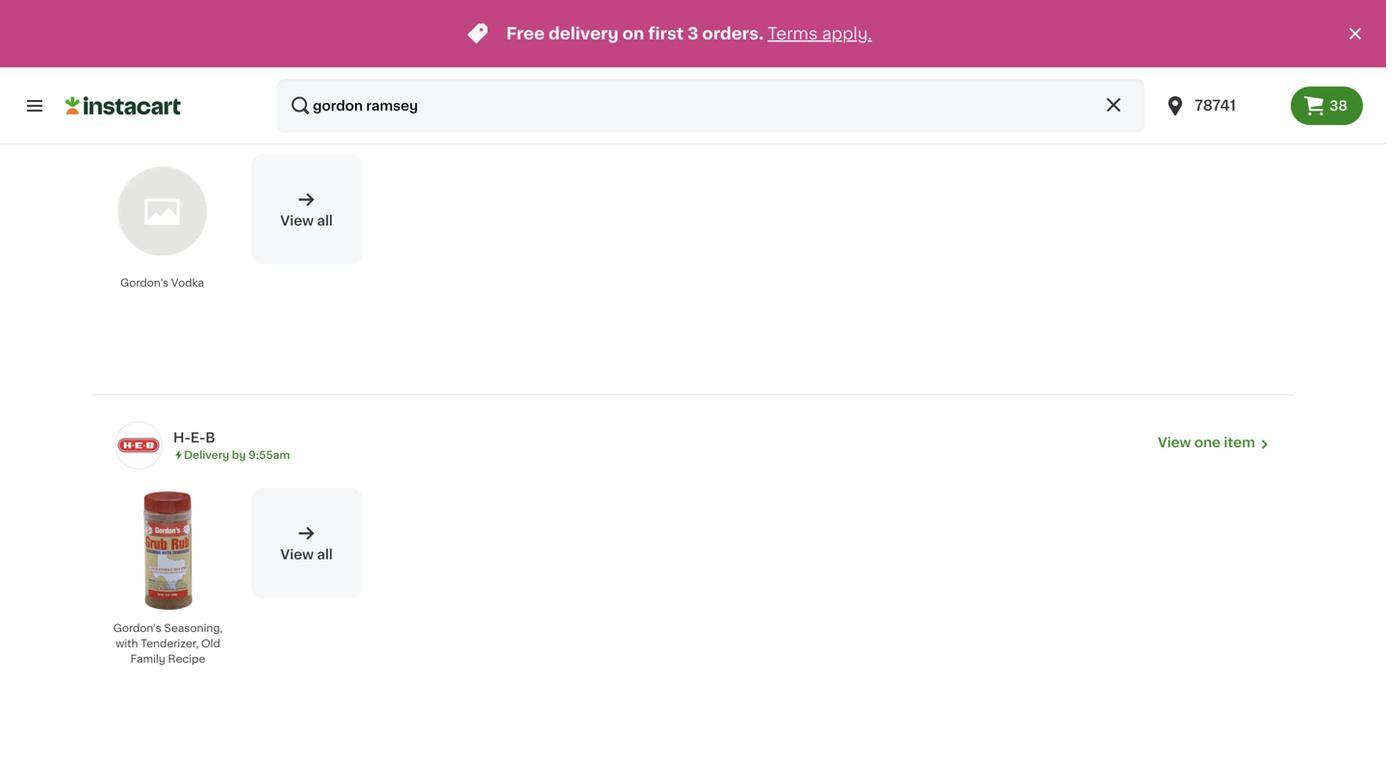 Task type: locate. For each thing, give the bounding box(es) containing it.
seasoning,
[[164, 623, 223, 634]]

by left the 9:55am
[[232, 450, 246, 461]]

Search field
[[277, 79, 1145, 133]]

1 view all link from the top
[[251, 154, 362, 265]]

2 item carousel region from the top
[[73, 480, 1294, 736]]

0 vertical spatial all
[[317, 214, 333, 228]]

h-
[[173, 431, 191, 445]]

0 vertical spatial view one item
[[1158, 102, 1256, 115]]

view one item
[[1158, 102, 1256, 115], [1158, 436, 1256, 450]]

0 vertical spatial view all
[[280, 214, 333, 228]]

0 vertical spatial by
[[232, 116, 246, 126]]

1 vertical spatial delivery
[[184, 450, 229, 461]]

78741 button
[[1164, 79, 1280, 133]]

None search field
[[277, 79, 1145, 133]]

with
[[116, 639, 138, 649]]

by down brodie's liquor
[[232, 116, 246, 126]]

0 vertical spatial gordon's
[[120, 278, 169, 288]]

view all link down the 9:55am
[[251, 488, 362, 599]]

gordon's
[[120, 278, 169, 288], [113, 623, 162, 634]]

gordon's vodka
[[120, 278, 204, 288]]

delivery for e-
[[184, 450, 229, 461]]

10:25am
[[249, 116, 294, 126]]

limited time offer region
[[0, 0, 1344, 67]]

1 by from the top
[[232, 116, 246, 126]]

0 vertical spatial item carousel region
[[73, 146, 1294, 402]]

view all for h-e-b
[[280, 548, 333, 562]]

by for e-
[[232, 450, 246, 461]]

delivery
[[184, 116, 229, 126], [184, 450, 229, 461]]

2 all from the top
[[317, 548, 333, 562]]

2 one from the top
[[1195, 436, 1221, 450]]

0 vertical spatial one
[[1195, 102, 1221, 115]]

1 item carousel region from the top
[[73, 146, 1294, 402]]

e-
[[191, 431, 205, 445]]

view all link down '10:25am'
[[251, 154, 362, 265]]

delivery down brodie's
[[184, 116, 229, 126]]

view
[[1158, 102, 1191, 115], [280, 214, 314, 228], [1158, 436, 1191, 450], [280, 548, 314, 562]]

0 vertical spatial item
[[1224, 102, 1256, 115]]

old
[[201, 639, 220, 649]]

gordon's left vodka
[[120, 278, 169, 288]]

0 vertical spatial view all link
[[251, 154, 362, 265]]

by
[[232, 116, 246, 126], [232, 450, 246, 461]]

1 vertical spatial view one item
[[1158, 436, 1256, 450]]

1 vertical spatial gordon's
[[113, 623, 162, 634]]

view all link
[[251, 154, 362, 265], [251, 488, 362, 599]]

brodie's liquor
[[173, 97, 278, 111]]

item carousel region
[[73, 146, 1294, 402], [73, 480, 1294, 736]]

38 button
[[1291, 87, 1363, 125]]

0 vertical spatial delivery
[[184, 116, 229, 126]]

gordon's inside gordon's vodka button
[[120, 278, 169, 288]]

1 vertical spatial all
[[317, 548, 333, 562]]

first
[[648, 26, 684, 42]]

1 vertical spatial by
[[232, 450, 246, 461]]

free delivery on first 3 orders. terms apply.
[[506, 26, 872, 42]]

instacart logo image
[[65, 94, 181, 117]]

gordon's up with
[[113, 623, 162, 634]]

9:55am
[[249, 450, 290, 461]]

1 vertical spatial one
[[1195, 436, 1221, 450]]

1 view all from the top
[[280, 214, 333, 228]]

gordon's inside gordon's seasoning, with tenderizer, old family recipe
[[113, 623, 162, 634]]

2 view all from the top
[[280, 548, 333, 562]]

all
[[317, 214, 333, 228], [317, 548, 333, 562]]

h-e-b
[[173, 431, 215, 445]]

one
[[1195, 102, 1221, 115], [1195, 436, 1221, 450]]

delivery
[[549, 26, 619, 42]]

1 vertical spatial view all
[[280, 548, 333, 562]]

2 view all link from the top
[[251, 488, 362, 599]]

gordon's seasoning, with tenderizer, old family recipe button
[[100, 488, 236, 679]]

gordon's seasoning, with tenderizer, old family recipe image
[[106, 489, 230, 613]]

brodie's liquor show all 1 items element
[[173, 94, 1158, 113]]

h-e-b show all 1 items element
[[173, 428, 1158, 448]]

delivery down b
[[184, 450, 229, 461]]

2 delivery from the top
[[184, 450, 229, 461]]

2 view one item from the top
[[1158, 436, 1256, 450]]

view all
[[280, 214, 333, 228], [280, 548, 333, 562]]

2 by from the top
[[232, 450, 246, 461]]

38
[[1330, 99, 1348, 113]]

by for liquor
[[232, 116, 246, 126]]

1 vertical spatial item carousel region
[[73, 480, 1294, 736]]

1 one from the top
[[1195, 102, 1221, 115]]

1 vertical spatial item
[[1224, 436, 1256, 450]]

item
[[1224, 102, 1256, 115], [1224, 436, 1256, 450]]

gordon's for h-
[[113, 623, 162, 634]]

item carousel region for h-e-b
[[73, 480, 1294, 736]]

1 vertical spatial view all link
[[251, 488, 362, 599]]

gordon's for brodie's
[[120, 278, 169, 288]]

1 delivery from the top
[[184, 116, 229, 126]]

1 all from the top
[[317, 214, 333, 228]]

orders.
[[702, 26, 764, 42]]



Task type: describe. For each thing, give the bounding box(es) containing it.
78741
[[1195, 99, 1236, 113]]

1 view one item from the top
[[1158, 102, 1256, 115]]

item carousel region for brodie's liquor
[[73, 146, 1294, 402]]

brodie's
[[173, 97, 230, 111]]

family
[[131, 654, 165, 665]]

1 item from the top
[[1224, 102, 1256, 115]]

terms apply. link
[[768, 26, 872, 42]]

gordon's seasoning, with tenderizer, old family recipe
[[113, 623, 223, 665]]

2 item from the top
[[1224, 436, 1256, 450]]

b
[[205, 431, 215, 445]]

delivery by 10:25am
[[184, 116, 294, 126]]

delivery by 9:55am
[[184, 450, 290, 461]]

view all link for h-e-b
[[251, 488, 362, 599]]

all for h-e-b
[[317, 548, 333, 562]]

recipe
[[168, 654, 206, 665]]

78741 button
[[1153, 79, 1291, 133]]

delivery for liquor
[[184, 116, 229, 126]]

view all link for brodie's liquor
[[251, 154, 362, 265]]

gordon's vodka button
[[100, 154, 224, 302]]

terms
[[768, 26, 818, 42]]

free
[[506, 26, 545, 42]]

gordon's vodka image
[[106, 155, 219, 268]]

vodka
[[171, 278, 204, 288]]

3
[[688, 26, 699, 42]]

on
[[623, 26, 645, 42]]

liquor
[[233, 97, 278, 111]]

all for brodie's liquor
[[317, 214, 333, 228]]

view all for brodie's liquor
[[280, 214, 333, 228]]

apply.
[[822, 26, 872, 42]]

tenderizer,
[[141, 639, 199, 649]]



Task type: vqa. For each thing, say whether or not it's contained in the screenshot.
Search Field
yes



